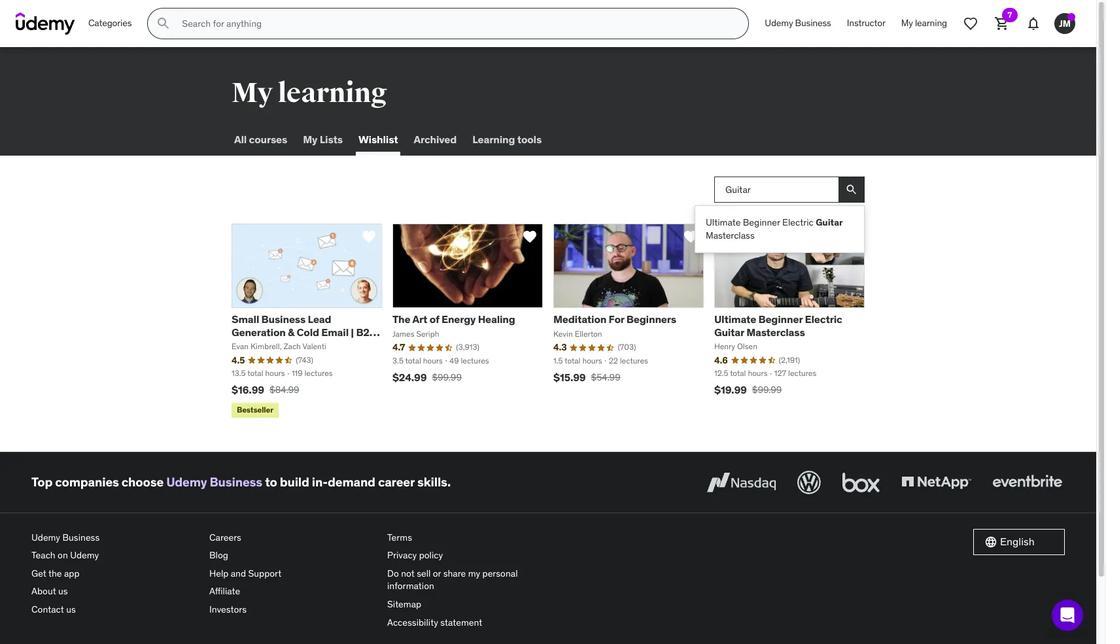 Task type: describe. For each thing, give the bounding box(es) containing it.
lists
[[320, 133, 343, 146]]

2 vertical spatial udemy business link
[[31, 529, 199, 547]]

accessibility statement link
[[387, 614, 555, 632]]

in-
[[312, 474, 328, 490]]

kevin
[[553, 329, 573, 339]]

udemy business teach on udemy get the app about us contact us
[[31, 531, 100, 615]]

terms link
[[387, 529, 555, 547]]

total for $24.99
[[405, 356, 421, 366]]

wishlist image
[[963, 16, 979, 31]]

energy
[[442, 313, 476, 326]]

get the app link
[[31, 565, 199, 583]]

small
[[232, 313, 259, 326]]

49
[[450, 356, 459, 366]]

meditation for beginners link
[[553, 313, 676, 326]]

electric for ultimate beginner electric guitar masterclass
[[782, 217, 814, 228]]

wishlist link
[[356, 124, 401, 156]]

accessibility
[[387, 617, 438, 628]]

119
[[292, 368, 303, 378]]

do
[[387, 568, 399, 579]]

jm
[[1059, 17, 1071, 29]]

lead
[[308, 313, 331, 326]]

careers
[[209, 531, 241, 543]]

0 horizontal spatial &
[[232, 338, 238, 351]]

notifications image
[[1026, 16, 1041, 31]]

english
[[1000, 535, 1035, 548]]

hours for $24.99
[[423, 356, 443, 366]]

ultimate beginner electric guitar masterclass link
[[714, 313, 842, 339]]

$19.99
[[714, 383, 747, 396]]

12.5
[[714, 368, 728, 378]]

share
[[443, 568, 466, 579]]

my for my learning link
[[901, 17, 913, 29]]

total for $19.99
[[730, 368, 746, 378]]

4.5
[[232, 354, 245, 366]]

3913 reviews element
[[456, 342, 479, 353]]

business for udemy business
[[795, 17, 831, 29]]

remove from wishlist image for meditation for beginners
[[683, 229, 699, 245]]

hours for $15.99
[[582, 356, 602, 366]]

13.5 total hours
[[232, 368, 285, 378]]

jm link
[[1049, 8, 1081, 39]]

127 lectures
[[774, 368, 817, 378]]

support
[[248, 568, 281, 579]]

udemy business
[[765, 17, 831, 29]]

guitar for ultimate beginner electric guitar masterclass henry olsen
[[714, 325, 744, 339]]

information
[[387, 580, 434, 592]]

$99.99 for $19.99
[[752, 384, 782, 396]]

about
[[31, 586, 56, 597]]

english button
[[973, 529, 1065, 555]]

$16.99
[[232, 383, 264, 396]]

(3,913)
[[456, 342, 479, 352]]

career
[[378, 474, 415, 490]]

hours for $16.99
[[265, 368, 285, 378]]

careers blog help and support affiliate investors
[[209, 531, 281, 615]]

small business lead generation & cold email | b2b & b2c link
[[232, 313, 380, 351]]

demand
[[328, 474, 375, 490]]

22
[[609, 356, 618, 366]]

b2c
[[240, 338, 261, 351]]

and
[[231, 568, 246, 579]]

beginners
[[627, 313, 676, 326]]

total for $16.99
[[247, 368, 263, 378]]

archived
[[414, 133, 457, 146]]

choose
[[122, 474, 164, 490]]

beginner for ultimate beginner electric guitar masterclass
[[743, 217, 780, 228]]

703 reviews element
[[618, 342, 636, 353]]

zach
[[283, 341, 301, 351]]

policy
[[419, 550, 443, 561]]

skills.
[[417, 474, 451, 490]]

lectures for $16.99
[[304, 368, 333, 378]]

learning tools link
[[470, 124, 544, 156]]

nasdaq image
[[704, 468, 779, 497]]

the
[[48, 568, 62, 579]]

courses
[[249, 133, 287, 146]]

lectures for $15.99
[[620, 356, 648, 366]]

terms privacy policy do not sell or share my personal information sitemap accessibility statement
[[387, 531, 518, 628]]

shopping cart with 7 items image
[[994, 16, 1010, 31]]

of
[[430, 313, 439, 326]]

ultimate beginner electric guitar masterclass
[[706, 217, 843, 241]]

$16.99 $84.99
[[232, 383, 299, 396]]

privacy policy link
[[387, 547, 555, 565]]

$15.99
[[553, 371, 586, 384]]

all courses link
[[232, 124, 290, 156]]

investors
[[209, 604, 247, 615]]

get
[[31, 568, 46, 579]]

$54.99
[[591, 372, 621, 383]]

about us link
[[31, 583, 199, 601]]

learning tools
[[472, 133, 542, 146]]

meditation for beginners kevin ellerton
[[553, 313, 676, 339]]

learning
[[472, 133, 515, 146]]

$99.99 for $24.99
[[432, 372, 462, 383]]

Search for anything text field
[[179, 12, 733, 35]]

masterclass for ultimate beginner electric guitar masterclass henry olsen
[[746, 325, 805, 339]]

small image
[[984, 535, 998, 549]]

submit search image
[[156, 16, 172, 31]]

Search my courses text field
[[714, 177, 839, 203]]

my
[[468, 568, 480, 579]]

49 lectures
[[450, 356, 489, 366]]

$84.99
[[269, 384, 299, 396]]

(2,191)
[[779, 355, 800, 365]]

12.5 total hours
[[714, 368, 768, 378]]

0 vertical spatial my learning
[[901, 17, 947, 29]]

olsen
[[737, 341, 757, 351]]

investors link
[[209, 601, 377, 619]]

0 vertical spatial udemy business link
[[757, 8, 839, 39]]

terms
[[387, 531, 412, 543]]

3.5 total hours
[[392, 356, 443, 366]]



Task type: locate. For each thing, give the bounding box(es) containing it.
bestseller
[[237, 405, 273, 415]]

hours up $15.99 $54.99
[[582, 356, 602, 366]]

sitemap link
[[387, 596, 555, 614]]

remove from wishlist image
[[361, 229, 377, 245], [683, 229, 699, 245]]

top
[[31, 474, 52, 490]]

business left instructor
[[795, 17, 831, 29]]

masterclass for ultimate beginner electric guitar masterclass
[[706, 229, 755, 241]]

1 horizontal spatial learning
[[915, 17, 947, 29]]

ellerton
[[575, 329, 602, 339]]

$99.99 inside $24.99 $99.99
[[432, 372, 462, 383]]

email
[[321, 325, 349, 339]]

4.6
[[714, 354, 728, 366]]

119 lectures
[[292, 368, 333, 378]]

4.7
[[392, 342, 405, 353]]

lectures down 703 reviews element
[[620, 356, 648, 366]]

lectures down 3913 reviews element
[[461, 356, 489, 366]]

remove from wishlist image for small business lead generation & cold email | b2b & b2c
[[361, 229, 377, 245]]

22 lectures
[[609, 356, 648, 366]]

0 vertical spatial guitar
[[816, 217, 843, 228]]

companies
[[55, 474, 119, 490]]

0 vertical spatial my
[[901, 17, 913, 29]]

$99.99 down 49
[[432, 372, 462, 383]]

all courses
[[234, 133, 287, 146]]

affiliate
[[209, 586, 240, 597]]

1.5
[[553, 356, 563, 366]]

app
[[64, 568, 79, 579]]

electric inside ultimate beginner electric guitar masterclass
[[782, 217, 814, 228]]

1 horizontal spatial $99.99
[[752, 384, 782, 396]]

henry
[[714, 341, 735, 351]]

my learning up 'my lists'
[[232, 77, 387, 110]]

ultimate inside ultimate beginner electric guitar masterclass henry olsen
[[714, 313, 756, 326]]

my for the my lists link
[[303, 133, 317, 146]]

1 horizontal spatial my learning
[[901, 17, 947, 29]]

learning left 'wishlist' icon in the right top of the page
[[915, 17, 947, 29]]

ultimate beginner electric guitar masterclass henry olsen
[[714, 313, 842, 351]]

total right 12.5
[[730, 368, 746, 378]]

0 vertical spatial ultimate
[[706, 217, 741, 228]]

beginner down search my courses text box
[[743, 217, 780, 228]]

ultimate for ultimate beginner electric guitar masterclass
[[706, 217, 741, 228]]

kimbrell,
[[251, 341, 282, 351]]

1 vertical spatial my
[[232, 77, 273, 110]]

evan
[[232, 341, 249, 351]]

0 horizontal spatial my learning
[[232, 77, 387, 110]]

1 vertical spatial learning
[[278, 77, 387, 110]]

not
[[401, 568, 415, 579]]

instructor link
[[839, 8, 893, 39]]

hours up $24.99 $99.99
[[423, 356, 443, 366]]

$99.99 inside $19.99 $99.99
[[752, 384, 782, 396]]

james
[[392, 329, 414, 339]]

us right about
[[58, 586, 68, 597]]

|
[[351, 325, 354, 339]]

lectures for $19.99
[[788, 368, 817, 378]]

electric inside ultimate beginner electric guitar masterclass henry olsen
[[805, 313, 842, 326]]

1 vertical spatial us
[[66, 604, 76, 615]]

hours up $84.99
[[265, 368, 285, 378]]

$15.99 $54.99
[[553, 371, 621, 384]]

guitar up henry
[[714, 325, 744, 339]]

2 vertical spatial my
[[303, 133, 317, 146]]

1 vertical spatial my learning
[[232, 77, 387, 110]]

lectures down 743 reviews element
[[304, 368, 333, 378]]

0 vertical spatial beginner
[[743, 217, 780, 228]]

1 horizontal spatial remove from wishlist image
[[683, 229, 699, 245]]

business inside udemy business teach on udemy get the app about us contact us
[[62, 531, 100, 543]]

1 vertical spatial udemy business link
[[166, 474, 262, 490]]

1 horizontal spatial my
[[303, 133, 317, 146]]

total right 3.5
[[405, 356, 421, 366]]

business up evan kimbrell, zach valenti
[[261, 313, 306, 326]]

us right contact
[[66, 604, 76, 615]]

my
[[901, 17, 913, 29], [232, 77, 273, 110], [303, 133, 317, 146]]

small business lead generation & cold email | b2b & b2c
[[232, 313, 377, 351]]

ultimate for ultimate beginner electric guitar masterclass henry olsen
[[714, 313, 756, 326]]

personal
[[482, 568, 518, 579]]

total for $15.99
[[565, 356, 581, 366]]

beginner up the (2,191)
[[758, 313, 803, 326]]

my right instructor
[[901, 17, 913, 29]]

1 vertical spatial $99.99
[[752, 384, 782, 396]]

0 horizontal spatial $99.99
[[432, 372, 462, 383]]

categories
[[88, 17, 132, 29]]

total right 13.5
[[247, 368, 263, 378]]

my up 'all courses'
[[232, 77, 273, 110]]

archived link
[[411, 124, 459, 156]]

to
[[265, 474, 277, 490]]

learning up lists on the left of the page
[[278, 77, 387, 110]]

0 horizontal spatial guitar
[[714, 325, 744, 339]]

the
[[392, 313, 410, 326]]

remove from wishlist image
[[522, 229, 538, 245]]

hours up $19.99 $99.99
[[748, 368, 768, 378]]

meditation
[[553, 313, 607, 326]]

&
[[288, 325, 295, 339], [232, 338, 238, 351]]

masterclass inside ultimate beginner electric guitar masterclass henry olsen
[[746, 325, 805, 339]]

the art of energy healing james seriph
[[392, 313, 515, 339]]

$99.99 down '127'
[[752, 384, 782, 396]]

my inside the my lists link
[[303, 133, 317, 146]]

wishlist
[[358, 133, 398, 146]]

beginner inside ultimate beginner electric guitar masterclass henry olsen
[[758, 313, 803, 326]]

all
[[234, 133, 247, 146]]

& left b2c
[[232, 338, 238, 351]]

lectures for $24.99
[[461, 356, 489, 366]]

udemy image
[[16, 12, 75, 35]]

1 horizontal spatial &
[[288, 325, 295, 339]]

business left 'to'
[[210, 474, 262, 490]]

masterclass down search my courses text box
[[706, 229, 755, 241]]

learning
[[915, 17, 947, 29], [278, 77, 387, 110]]

volkswagen image
[[795, 468, 824, 497]]

0 horizontal spatial my
[[232, 77, 273, 110]]

my learning
[[901, 17, 947, 29], [232, 77, 387, 110]]

total
[[405, 356, 421, 366], [565, 356, 581, 366], [247, 368, 263, 378], [730, 368, 746, 378]]

teach
[[31, 550, 55, 561]]

0 vertical spatial electric
[[782, 217, 814, 228]]

2 horizontal spatial my
[[901, 17, 913, 29]]

beginner for ultimate beginner electric guitar masterclass henry olsen
[[758, 313, 803, 326]]

search image
[[845, 183, 858, 196]]

business inside the small business lead generation & cold email | b2b & b2c
[[261, 313, 306, 326]]

2 remove from wishlist image from the left
[[683, 229, 699, 245]]

1 vertical spatial beginner
[[758, 313, 803, 326]]

udemy
[[765, 17, 793, 29], [166, 474, 207, 490], [31, 531, 60, 543], [70, 550, 99, 561]]

art
[[412, 313, 427, 326]]

ultimate down search my courses text box
[[706, 217, 741, 228]]

1 remove from wishlist image from the left
[[361, 229, 377, 245]]

7
[[1008, 10, 1012, 20]]

0 vertical spatial masterclass
[[706, 229, 755, 241]]

hours for $19.99
[[748, 368, 768, 378]]

guitar inside ultimate beginner electric guitar masterclass henry olsen
[[714, 325, 744, 339]]

2191 reviews element
[[779, 355, 800, 366]]

you have alerts image
[[1068, 13, 1075, 21]]

127
[[774, 368, 786, 378]]

0 horizontal spatial learning
[[278, 77, 387, 110]]

743 reviews element
[[296, 355, 313, 366]]

generation
[[232, 325, 286, 339]]

0 vertical spatial $99.99
[[432, 372, 462, 383]]

business up on
[[62, 531, 100, 543]]

lectures
[[461, 356, 489, 366], [620, 356, 648, 366], [304, 368, 333, 378], [788, 368, 817, 378]]

beginner
[[743, 217, 780, 228], [758, 313, 803, 326]]

1 vertical spatial ultimate
[[714, 313, 756, 326]]

cold
[[297, 325, 319, 339]]

my lists link
[[300, 124, 345, 156]]

valenti
[[303, 341, 326, 351]]

for
[[609, 313, 624, 326]]

eventbrite image
[[990, 468, 1065, 497]]

ultimate inside ultimate beginner electric guitar masterclass
[[706, 217, 741, 228]]

on
[[58, 550, 68, 561]]

$99.99
[[432, 372, 462, 383], [752, 384, 782, 396]]

hours
[[423, 356, 443, 366], [582, 356, 602, 366], [265, 368, 285, 378], [748, 368, 768, 378]]

$24.99
[[392, 371, 427, 384]]

my lists
[[303, 133, 343, 146]]

1 horizontal spatial guitar
[[816, 217, 843, 228]]

electric for ultimate beginner electric guitar masterclass henry olsen
[[805, 313, 842, 326]]

box image
[[839, 468, 883, 497]]

beginner inside ultimate beginner electric guitar masterclass
[[743, 217, 780, 228]]

7 link
[[986, 8, 1018, 39]]

1 vertical spatial electric
[[805, 313, 842, 326]]

0 horizontal spatial remove from wishlist image
[[361, 229, 377, 245]]

masterclass up the (2,191)
[[746, 325, 805, 339]]

lectures down 2191 reviews element
[[788, 368, 817, 378]]

my left lists on the left of the page
[[303, 133, 317, 146]]

electric up 127 lectures
[[805, 313, 842, 326]]

& up zach
[[288, 325, 295, 339]]

b2b
[[356, 325, 377, 339]]

1 vertical spatial masterclass
[[746, 325, 805, 339]]

my learning left 'wishlist' icon in the right top of the page
[[901, 17, 947, 29]]

business
[[795, 17, 831, 29], [261, 313, 306, 326], [210, 474, 262, 490], [62, 531, 100, 543]]

evan kimbrell, zach valenti
[[232, 341, 326, 351]]

masterclass inside ultimate beginner electric guitar masterclass
[[706, 229, 755, 241]]

0 vertical spatial us
[[58, 586, 68, 597]]

guitar inside ultimate beginner electric guitar masterclass
[[816, 217, 843, 228]]

sitemap
[[387, 598, 421, 610]]

ultimate up henry
[[714, 313, 756, 326]]

business for udemy business teach on udemy get the app about us contact us
[[62, 531, 100, 543]]

1 vertical spatial guitar
[[714, 325, 744, 339]]

electric down search my courses text box
[[782, 217, 814, 228]]

my inside my learning link
[[901, 17, 913, 29]]

tools
[[517, 133, 542, 146]]

total right 1.5
[[565, 356, 581, 366]]

privacy
[[387, 550, 417, 561]]

help and support link
[[209, 565, 377, 583]]

statement
[[440, 617, 482, 628]]

4.3
[[553, 342, 567, 353]]

guitar down search my courses text box
[[816, 217, 843, 228]]

business for small business lead generation & cold email | b2b & b2c
[[261, 313, 306, 326]]

0 vertical spatial learning
[[915, 17, 947, 29]]

netapp image
[[899, 468, 974, 497]]

1.5 total hours
[[553, 356, 602, 366]]

sell
[[417, 568, 431, 579]]

guitar for ultimate beginner electric guitar masterclass
[[816, 217, 843, 228]]

blog link
[[209, 547, 377, 565]]

3.5
[[392, 356, 403, 366]]



Task type: vqa. For each thing, say whether or not it's contained in the screenshot.
SITEMAP
yes



